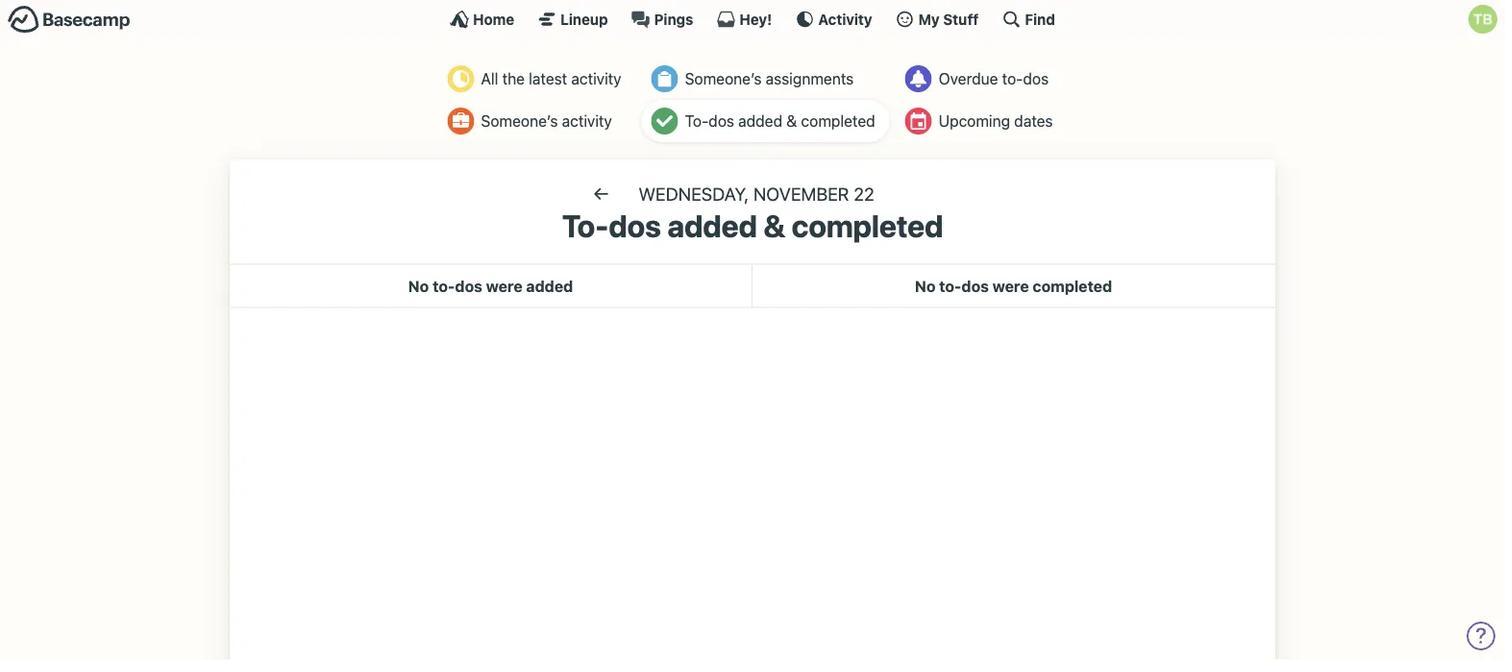Task type: locate. For each thing, give the bounding box(es) containing it.
1 vertical spatial to-
[[562, 208, 609, 244]]

someone's assignments link
[[642, 58, 890, 100]]

main element
[[0, 0, 1506, 38]]

activity down all the latest activity
[[562, 112, 612, 130]]

the
[[503, 70, 525, 88]]

2 vertical spatial completed
[[1033, 277, 1113, 295]]

activity
[[572, 70, 622, 88], [562, 112, 612, 130]]

overdue to-dos link
[[896, 58, 1068, 100]]

1 vertical spatial to-dos added & completed
[[562, 208, 944, 244]]

overdue to-dos
[[939, 70, 1049, 88]]

1 horizontal spatial were
[[993, 277, 1030, 295]]

someone's for someone's assignments
[[685, 70, 762, 88]]

added
[[739, 112, 783, 130], [668, 208, 758, 244], [526, 277, 573, 295]]

dos
[[1024, 70, 1049, 88], [709, 112, 735, 130], [609, 208, 661, 244], [455, 277, 483, 295], [962, 277, 989, 295]]

to-
[[685, 112, 709, 130], [562, 208, 609, 244]]

activity
[[819, 11, 873, 27]]

0 vertical spatial someone's
[[685, 70, 762, 88]]

upcoming
[[939, 112, 1011, 130]]

overdue
[[939, 70, 999, 88]]

to- inside overdue to-dos link
[[1003, 70, 1024, 88]]

to-dos added & completed down wednesday, november 22
[[562, 208, 944, 244]]

someone's right assignment icon on the left top of page
[[685, 70, 762, 88]]

2 were from the left
[[993, 277, 1030, 295]]

someone's assignments
[[685, 70, 854, 88]]

activity right latest on the left top of the page
[[572, 70, 622, 88]]

all the latest activity link
[[438, 58, 636, 100]]

0 horizontal spatial were
[[486, 277, 523, 295]]

no for no to-dos were completed
[[915, 277, 936, 295]]

to-dos added & completed
[[685, 112, 876, 130], [562, 208, 944, 244]]

1 vertical spatial someone's
[[481, 112, 558, 130]]

←
[[593, 182, 610, 204]]

1 vertical spatial completed
[[792, 208, 944, 244]]

reports image
[[906, 65, 932, 92]]

no to-dos were added
[[408, 277, 573, 295]]

2 no from the left
[[915, 277, 936, 295]]

1 horizontal spatial no
[[915, 277, 936, 295]]

to- down ←
[[562, 208, 609, 244]]

1 no from the left
[[408, 277, 429, 295]]

& down assignments
[[787, 112, 798, 130]]

all
[[481, 70, 498, 88]]

someone's activity
[[481, 112, 612, 130]]

all the latest activity
[[481, 70, 622, 88]]

to-dos added & completed down someone's assignments
[[685, 112, 876, 130]]

0 horizontal spatial to-
[[433, 277, 455, 295]]

0 horizontal spatial &
[[764, 208, 786, 244]]

0 vertical spatial to-
[[685, 112, 709, 130]]

someone's down the
[[481, 112, 558, 130]]

assignments
[[766, 70, 854, 88]]

were for added
[[486, 277, 523, 295]]

to- right todo icon
[[685, 112, 709, 130]]

someone's
[[685, 70, 762, 88], [481, 112, 558, 130]]

wednesday, november 22
[[639, 183, 875, 204]]

0 horizontal spatial someone's
[[481, 112, 558, 130]]

1 vertical spatial &
[[764, 208, 786, 244]]

1 horizontal spatial &
[[787, 112, 798, 130]]

find
[[1025, 11, 1056, 27]]

completed
[[802, 112, 876, 130], [792, 208, 944, 244], [1033, 277, 1113, 295]]

&
[[787, 112, 798, 130], [764, 208, 786, 244]]

to-
[[1003, 70, 1024, 88], [433, 277, 455, 295], [940, 277, 962, 295]]

were
[[486, 277, 523, 295], [993, 277, 1030, 295]]

0 horizontal spatial to-
[[562, 208, 609, 244]]

dates
[[1015, 112, 1054, 130]]

no to-dos were completed
[[915, 277, 1113, 295]]

pings
[[654, 11, 694, 27]]

no
[[408, 277, 429, 295], [915, 277, 936, 295]]

1 were from the left
[[486, 277, 523, 295]]

0 horizontal spatial no
[[408, 277, 429, 295]]

home
[[473, 11, 515, 27]]

1 horizontal spatial to-
[[685, 112, 709, 130]]

switch accounts image
[[8, 5, 131, 35]]

1 horizontal spatial to-
[[940, 277, 962, 295]]

& down wednesday, november 22
[[764, 208, 786, 244]]

1 horizontal spatial someone's
[[685, 70, 762, 88]]

lineup
[[561, 11, 608, 27]]

schedule image
[[906, 108, 932, 135]]

2 horizontal spatial to-
[[1003, 70, 1024, 88]]

tim burton image
[[1469, 5, 1498, 34]]

hey! button
[[717, 10, 773, 29]]



Task type: describe. For each thing, give the bounding box(es) containing it.
were for completed
[[993, 277, 1030, 295]]

upcoming dates
[[939, 112, 1054, 130]]

to- for no to-dos were added
[[433, 277, 455, 295]]

pings button
[[631, 10, 694, 29]]

todo image
[[652, 108, 679, 135]]

no for no to-dos were added
[[408, 277, 429, 295]]

my
[[919, 11, 940, 27]]

2 vertical spatial added
[[526, 277, 573, 295]]

1 vertical spatial added
[[668, 208, 758, 244]]

to-dos added & completed link
[[642, 100, 890, 142]]

my stuff
[[919, 11, 979, 27]]

home link
[[450, 10, 515, 29]]

dos for no to-dos were added
[[455, 277, 483, 295]]

hey!
[[740, 11, 773, 27]]

0 vertical spatial activity
[[572, 70, 622, 88]]

0 vertical spatial added
[[739, 112, 783, 130]]

activity link
[[796, 10, 873, 29]]

november
[[754, 183, 850, 204]]

wednesday,
[[639, 183, 749, 204]]

latest
[[529, 70, 567, 88]]

dos for overdue to-dos
[[1024, 70, 1049, 88]]

person report image
[[448, 108, 475, 135]]

to- for overdue to-dos
[[1003, 70, 1024, 88]]

lineup link
[[538, 10, 608, 29]]

assignment image
[[652, 65, 679, 92]]

activity report image
[[448, 65, 475, 92]]

my stuff button
[[896, 10, 979, 29]]

upcoming dates link
[[896, 100, 1068, 142]]

0 vertical spatial completed
[[802, 112, 876, 130]]

find button
[[1002, 10, 1056, 29]]

0 vertical spatial &
[[787, 112, 798, 130]]

← link
[[574, 179, 629, 208]]

1 vertical spatial activity
[[562, 112, 612, 130]]

to- for no to-dos were completed
[[940, 277, 962, 295]]

stuff
[[944, 11, 979, 27]]

dos for no to-dos were completed
[[962, 277, 989, 295]]

22
[[854, 183, 875, 204]]

someone's for someone's activity
[[481, 112, 558, 130]]

0 vertical spatial to-dos added & completed
[[685, 112, 876, 130]]

someone's activity link
[[438, 100, 636, 142]]



Task type: vqa. For each thing, say whether or not it's contained in the screenshot.
or
no



